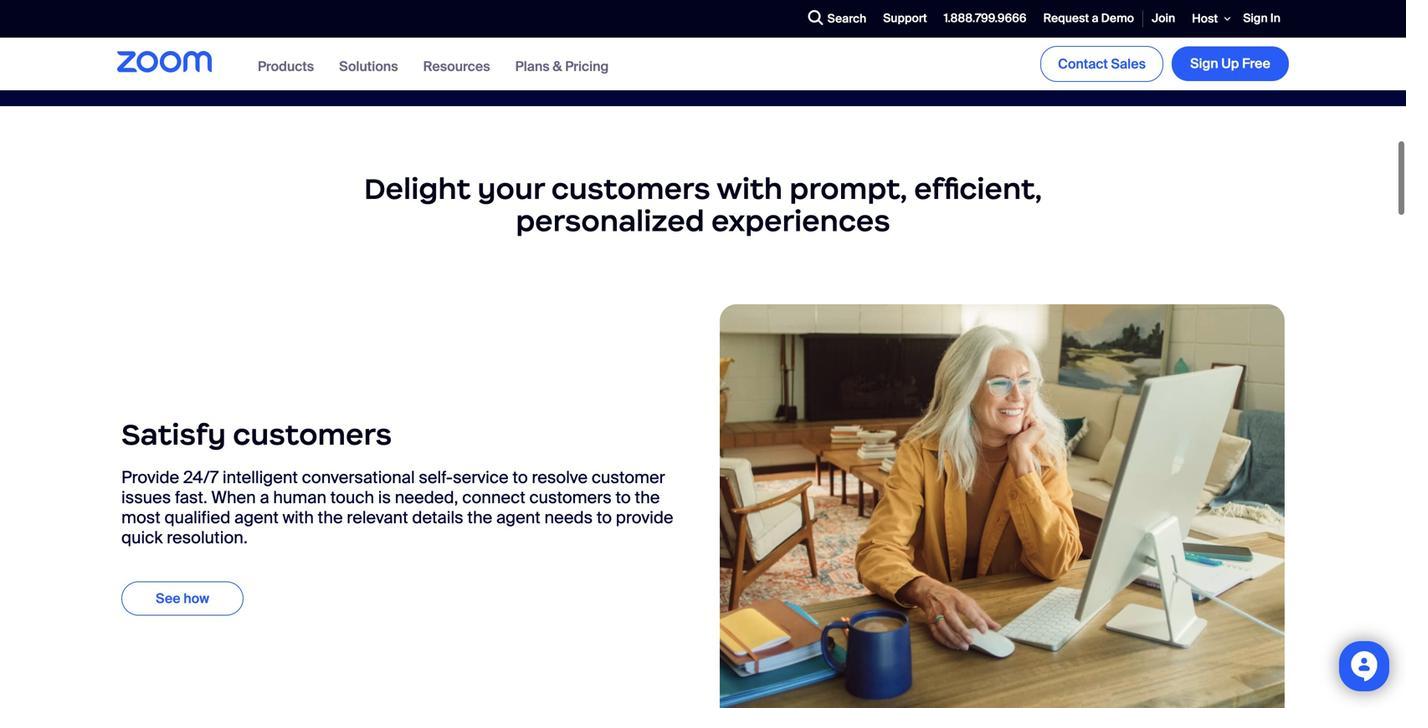 Task type: vqa. For each thing, say whether or not it's contained in the screenshot.
trademark,
no



Task type: describe. For each thing, give the bounding box(es) containing it.
1 vertical spatial customers
[[233, 417, 392, 453]]

products button
[[258, 58, 314, 75]]

request
[[1043, 11, 1089, 26]]

2 agent from the left
[[496, 508, 540, 529]]

1 horizontal spatial to
[[597, 508, 612, 529]]

satisfy
[[121, 417, 226, 453]]

contact sales
[[1058, 55, 1146, 73]]

prompt,
[[789, 171, 907, 207]]

fast.
[[175, 487, 207, 509]]

customers inside delight your customers with prompt, efficient, personalized experiences
[[551, 171, 710, 207]]

with inside delight your customers with prompt, efficient, personalized experiences
[[717, 171, 783, 207]]

satisfy customers
[[121, 417, 392, 453]]

provide 24/7 intelligent conversational self-service to resolve customer issues fast. when a human touch is needed, connect customers to the most qualified agent with the relevant details the agent needs to provide quick resolution.
[[121, 467, 673, 549]]

service
[[453, 467, 509, 489]]

solutions button
[[339, 58, 398, 75]]

1.888.799.9666 link
[[935, 1, 1035, 37]]

24/7
[[183, 467, 219, 489]]

plans & pricing link
[[515, 58, 609, 75]]

see how
[[156, 590, 209, 608]]

sign up free link
[[1172, 47, 1289, 81]]

customers inside provide 24/7 intelligent conversational self-service to resolve customer issues fast. when a human touch is needed, connect customers to the most qualified agent with the relevant details the agent needs to provide quick resolution.
[[529, 487, 612, 509]]

personalized
[[516, 203, 705, 239]]

sign for sign up free
[[1190, 55, 1218, 73]]

in
[[1270, 11, 1280, 26]]

delight
[[364, 171, 471, 207]]

resources button
[[423, 58, 490, 75]]

join
[[1152, 11, 1175, 26]]

host
[[1192, 11, 1218, 26]]

qualified
[[164, 508, 230, 529]]

needed,
[[395, 487, 458, 509]]

contact sales link
[[1040, 46, 1163, 82]]

sign in link
[[1235, 1, 1289, 37]]

issues
[[121, 487, 171, 509]]

free
[[1242, 55, 1270, 73]]

details
[[412, 508, 463, 529]]

contact
[[1058, 55, 1108, 73]]

0 horizontal spatial the
[[318, 508, 343, 529]]

1 agent from the left
[[234, 508, 279, 529]]

products
[[258, 58, 314, 75]]

pricing
[[565, 58, 609, 75]]

search image
[[808, 10, 823, 25]]



Task type: locate. For each thing, give the bounding box(es) containing it.
0 horizontal spatial a
[[260, 487, 269, 509]]

with inside provide 24/7 intelligent conversational self-service to resolve customer issues fast. when a human touch is needed, connect customers to the most qualified agent with the relevant details the agent needs to provide quick resolution.
[[283, 508, 314, 529]]

0 horizontal spatial with
[[283, 508, 314, 529]]

quick
[[121, 528, 163, 549]]

1 vertical spatial sign
[[1190, 55, 1218, 73]]

up
[[1221, 55, 1239, 73]]

solutions
[[339, 58, 398, 75]]

&
[[553, 58, 562, 75]]

the left relevant
[[318, 508, 343, 529]]

the right "needs"
[[635, 487, 660, 509]]

1 vertical spatial a
[[260, 487, 269, 509]]

sign up free
[[1190, 55, 1270, 73]]

search
[[827, 11, 866, 26]]

1 horizontal spatial with
[[717, 171, 783, 207]]

a left demo
[[1092, 11, 1098, 26]]

1 vertical spatial with
[[283, 508, 314, 529]]

plans
[[515, 58, 550, 75]]

sign for sign in
[[1243, 11, 1268, 26]]

support link
[[875, 1, 935, 37]]

agent
[[234, 508, 279, 529], [496, 508, 540, 529]]

2 vertical spatial customers
[[529, 487, 612, 509]]

satisfy customers image
[[720, 304, 1285, 709]]

request a demo
[[1043, 11, 1134, 26]]

sign left the up
[[1190, 55, 1218, 73]]

most
[[121, 508, 161, 529]]

is
[[378, 487, 391, 509]]

0 vertical spatial customers
[[551, 171, 710, 207]]

how
[[184, 590, 209, 608]]

efficient,
[[914, 171, 1042, 207]]

0 vertical spatial sign
[[1243, 11, 1268, 26]]

human
[[273, 487, 326, 509]]

the
[[635, 487, 660, 509], [318, 508, 343, 529], [467, 508, 492, 529]]

when
[[211, 487, 256, 509]]

a inside provide 24/7 intelligent conversational self-service to resolve customer issues fast. when a human touch is needed, connect customers to the most qualified agent with the relevant details the agent needs to provide quick resolution.
[[260, 487, 269, 509]]

agent left "needs"
[[496, 508, 540, 529]]

the down service
[[467, 508, 492, 529]]

sign in
[[1243, 11, 1280, 26]]

provide
[[121, 467, 179, 489]]

1 horizontal spatial the
[[467, 508, 492, 529]]

support
[[883, 11, 927, 26]]

1 horizontal spatial a
[[1092, 11, 1098, 26]]

0 vertical spatial a
[[1092, 11, 1098, 26]]

self-
[[419, 467, 453, 489]]

demo
[[1101, 11, 1134, 26]]

join link
[[1143, 1, 1184, 37]]

0 horizontal spatial agent
[[234, 508, 279, 529]]

resolution.
[[167, 528, 248, 549]]

0 vertical spatial with
[[717, 171, 783, 207]]

see
[[156, 590, 180, 608]]

touch
[[330, 487, 374, 509]]

customer
[[592, 467, 665, 489]]

host button
[[1184, 0, 1235, 37]]

1 horizontal spatial sign
[[1243, 11, 1268, 26]]

experiences
[[711, 203, 890, 239]]

needs
[[544, 508, 593, 529]]

customers
[[551, 171, 710, 207], [233, 417, 392, 453], [529, 487, 612, 509]]

1 horizontal spatial agent
[[496, 508, 540, 529]]

sales
[[1111, 55, 1146, 73]]

delight your customers with prompt, efficient, personalized experiences
[[364, 171, 1042, 239]]

resolve
[[532, 467, 588, 489]]

agent down intelligent
[[234, 508, 279, 529]]

provide
[[616, 508, 673, 529]]

a
[[1092, 11, 1098, 26], [260, 487, 269, 509]]

conversational
[[302, 467, 415, 489]]

intelligent
[[223, 467, 298, 489]]

0 horizontal spatial sign
[[1190, 55, 1218, 73]]

2 horizontal spatial the
[[635, 487, 660, 509]]

plans & pricing
[[515, 58, 609, 75]]

resources
[[423, 58, 490, 75]]

connect
[[462, 487, 525, 509]]

a right the when
[[260, 487, 269, 509]]

sign left in
[[1243, 11, 1268, 26]]

request a demo link
[[1035, 1, 1142, 37]]

your
[[477, 171, 544, 207]]

zoom logo image
[[117, 51, 212, 73]]

relevant
[[347, 508, 408, 529]]

with
[[717, 171, 783, 207], [283, 508, 314, 529]]

to
[[513, 467, 528, 489], [616, 487, 631, 509], [597, 508, 612, 529]]

see how link
[[121, 582, 244, 617]]

2 horizontal spatial to
[[616, 487, 631, 509]]

0 horizontal spatial to
[[513, 467, 528, 489]]

1.888.799.9666
[[944, 11, 1027, 26]]

sign
[[1243, 11, 1268, 26], [1190, 55, 1218, 73]]

search image
[[808, 10, 823, 25]]



